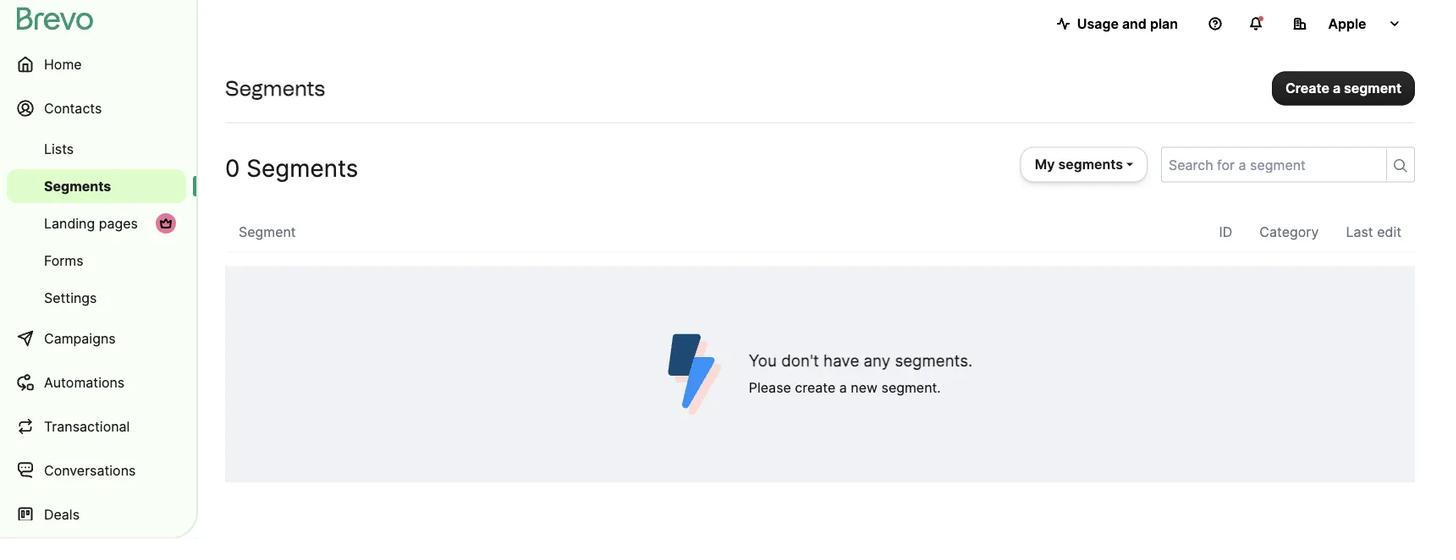 Task type: vqa. For each thing, say whether or not it's contained in the screenshot.
fourth pm from the bottom
no



Task type: describe. For each thing, give the bounding box(es) containing it.
usage and plan button
[[1044, 7, 1192, 41]]

last edit
[[1347, 224, 1402, 240]]

last
[[1347, 224, 1374, 240]]

you
[[749, 351, 777, 370]]

home
[[44, 56, 82, 72]]

usage and plan
[[1078, 15, 1179, 32]]

search button
[[1387, 149, 1415, 181]]

pages
[[99, 215, 138, 232]]

conversations
[[44, 462, 136, 479]]

my segments
[[1035, 156, 1124, 173]]

segment.
[[882, 380, 941, 396]]

transactional
[[44, 418, 130, 435]]

contacts
[[44, 100, 102, 116]]

category
[[1260, 224, 1320, 240]]

create a segment
[[1286, 80, 1402, 96]]

segments right 0 in the top left of the page
[[247, 154, 358, 182]]

my
[[1035, 156, 1055, 173]]

forms link
[[7, 244, 186, 278]]

landing
[[44, 215, 95, 232]]

segment
[[239, 224, 296, 240]]

apple
[[1329, 15, 1367, 32]]

id
[[1220, 224, 1233, 240]]

settings
[[44, 290, 97, 306]]

forms
[[44, 252, 83, 269]]

any
[[864, 351, 891, 370]]

deals
[[44, 506, 80, 523]]

campaigns
[[44, 330, 116, 347]]

apple button
[[1280, 7, 1416, 41]]

left___rvooi image
[[159, 217, 173, 230]]

landing pages link
[[7, 207, 186, 240]]

create
[[795, 380, 836, 396]]

segments up 0 segments
[[225, 76, 325, 100]]



Task type: locate. For each thing, give the bounding box(es) containing it.
a left 'new'
[[840, 380, 847, 396]]

1 vertical spatial a
[[840, 380, 847, 396]]

0 vertical spatial a
[[1333, 80, 1341, 96]]

you don't have any segments.
[[749, 351, 973, 370]]

settings link
[[7, 281, 186, 315]]

segments link
[[7, 169, 186, 203]]

transactional link
[[7, 406, 186, 447]]

segments up landing
[[44, 178, 111, 194]]

please create a new segment.
[[749, 380, 941, 396]]

1 horizontal spatial a
[[1333, 80, 1341, 96]]

automations
[[44, 374, 125, 391]]

plan
[[1151, 15, 1179, 32]]

please
[[749, 380, 792, 396]]

campaigns link
[[7, 318, 186, 359]]

home link
[[7, 44, 186, 85]]

new
[[851, 380, 878, 396]]

a inside button
[[1333, 80, 1341, 96]]

Search for a segment search field
[[1163, 148, 1380, 182]]

segments
[[225, 76, 325, 100], [247, 154, 358, 182], [44, 178, 111, 194]]

and
[[1123, 15, 1147, 32]]

have
[[824, 351, 860, 370]]

my segments button
[[1021, 147, 1148, 182]]

search image
[[1395, 159, 1408, 173]]

a
[[1333, 80, 1341, 96], [840, 380, 847, 396]]

edit
[[1378, 224, 1402, 240]]

deals link
[[7, 494, 186, 535]]

segment
[[1345, 80, 1402, 96]]

landing pages
[[44, 215, 138, 232]]

usage
[[1078, 15, 1119, 32]]

segments.
[[895, 351, 973, 370]]

don't
[[782, 351, 820, 370]]

0
[[225, 154, 240, 182]]

automations link
[[7, 362, 186, 403]]

create a segment button
[[1273, 71, 1416, 105]]

conversations link
[[7, 450, 186, 491]]

contacts link
[[7, 88, 186, 129]]

segments
[[1059, 156, 1124, 173]]

lists
[[44, 141, 74, 157]]

a right "create"
[[1333, 80, 1341, 96]]

0 horizontal spatial a
[[840, 380, 847, 396]]

0 segments
[[225, 154, 358, 182]]

lists link
[[7, 132, 186, 166]]

create
[[1286, 80, 1330, 96]]



